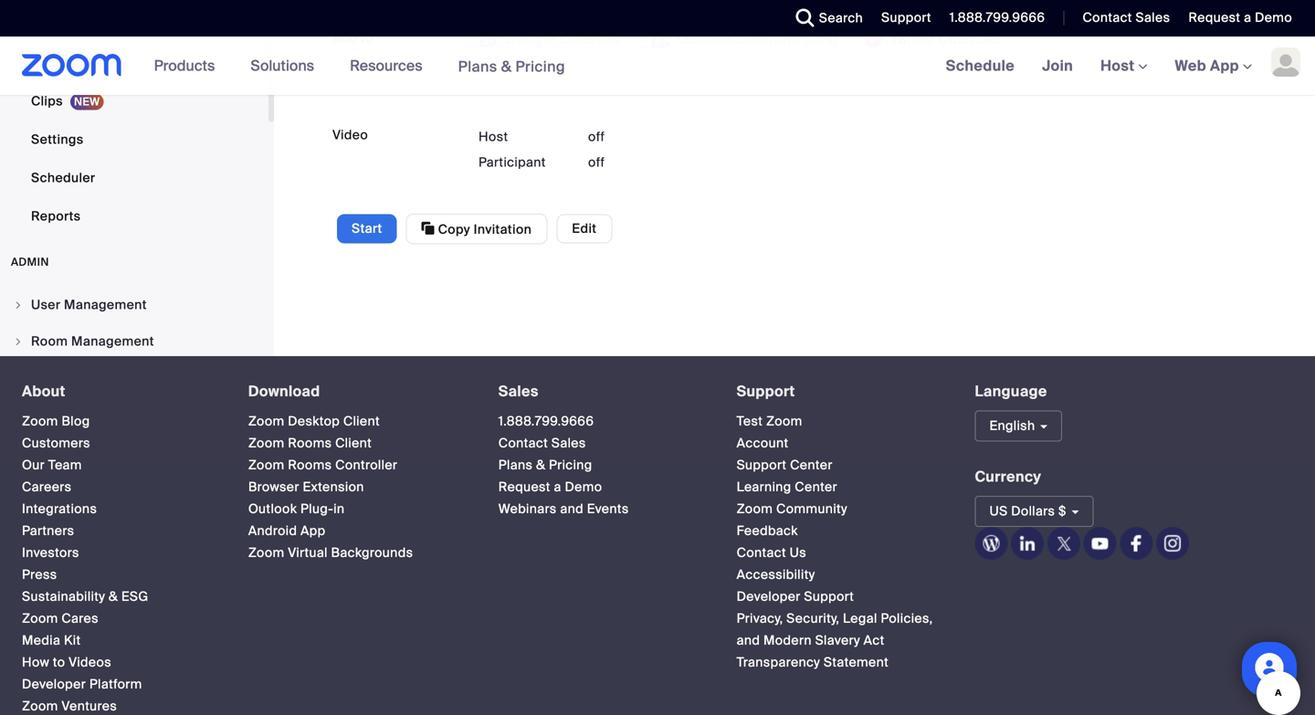 Task type: describe. For each thing, give the bounding box(es) containing it.
1 vertical spatial host
[[479, 128, 508, 145]]

plans & pricing
[[458, 57, 565, 76]]

outlook calendar (.ics)
[[674, 29, 837, 48]]

1 horizontal spatial a
[[1244, 9, 1252, 26]]

language
[[975, 382, 1047, 401]]

0 vertical spatial to
[[361, 30, 373, 46]]

customers
[[22, 435, 90, 452]]

modern
[[764, 632, 812, 649]]

support up test zoom link
[[737, 382, 795, 401]]

management for user management
[[64, 296, 147, 313]]

solutions
[[251, 56, 314, 75]]

sustainability
[[22, 588, 105, 605]]

us dollars $ button
[[975, 496, 1094, 527]]

1.888.799.9666 for 1.888.799.9666
[[950, 9, 1045, 26]]

zoom rooms controller link
[[248, 457, 398, 474]]

browser
[[248, 479, 299, 496]]

blog
[[62, 413, 90, 430]]

add
[[332, 30, 358, 46]]

room
[[31, 333, 68, 350]]

plans inside product information "navigation"
[[458, 57, 497, 76]]

learning center link
[[737, 479, 837, 496]]

$
[[1059, 503, 1067, 520]]

host element for host
[[588, 128, 698, 146]]

2 rooms from the top
[[288, 457, 332, 474]]

press link
[[22, 566, 57, 583]]

1 horizontal spatial request
[[1189, 9, 1241, 26]]

support up the yahoo
[[881, 9, 931, 26]]

english button
[[975, 411, 1062, 442]]

1 vertical spatial client
[[335, 435, 372, 452]]

web app button
[[1175, 56, 1252, 75]]

app inside zoom desktop client zoom rooms client zoom rooms controller browser extension outlook plug-in android app zoom virtual backgrounds
[[301, 523, 326, 539]]

plans inside 1.888.799.9666 contact sales plans & pricing request a demo webinars and events
[[498, 457, 533, 474]]

resources
[[350, 56, 423, 75]]

and inside test zoom account support center learning center zoom community feedback contact us accessibility developer support privacy, security, legal policies, and modern slavery act transparency statement
[[737, 632, 760, 649]]

developer platform link
[[22, 676, 142, 693]]

demo inside 1.888.799.9666 contact sales plans & pricing request a demo webinars and events
[[565, 479, 602, 496]]

right image for room management
[[13, 336, 24, 347]]

a inside 1.888.799.9666 contact sales plans & pricing request a demo webinars and events
[[554, 479, 561, 496]]

0 vertical spatial client
[[343, 413, 380, 430]]

test
[[737, 413, 763, 430]]

yahoo calendar link
[[865, 24, 1002, 53]]

zoom logo image
[[22, 54, 122, 77]]

webinars and events link
[[498, 501, 629, 517]]

zoom blog link
[[22, 413, 90, 430]]

btn image for outlook calendar (.ics)
[[652, 30, 670, 48]]

contact sales
[[1083, 9, 1170, 26]]

zoom rooms client link
[[248, 435, 372, 452]]

(.ics)
[[805, 29, 837, 48]]

product information navigation
[[140, 37, 579, 96]]

zoom desktop client zoom rooms client zoom rooms controller browser extension outlook plug-in android app zoom virtual backgrounds
[[248, 413, 413, 561]]

us dollars $
[[990, 503, 1067, 520]]

0 vertical spatial contact
[[1083, 9, 1132, 26]]

btn image for yahoo calendar
[[865, 30, 883, 48]]

scheduler
[[31, 169, 95, 186]]

contact inside 1.888.799.9666 contact sales plans & pricing request a demo webinars and events
[[498, 435, 548, 452]]

add to element
[[479, 24, 1257, 72]]

schedule link
[[932, 37, 1028, 95]]

to inside zoom blog customers our team careers integrations partners investors press sustainability & esg zoom cares media kit how to videos developer platform zoom ventures
[[53, 654, 65, 671]]

backgrounds
[[331, 544, 413, 561]]

developer support link
[[737, 588, 854, 605]]

calendar for outlook
[[737, 29, 801, 48]]

virtual
[[288, 544, 328, 561]]

& inside zoom blog customers our team careers integrations partners investors press sustainability & esg zoom cares media kit how to videos developer platform zoom ventures
[[109, 588, 118, 605]]

copy invitation
[[435, 221, 532, 238]]

solutions button
[[251, 37, 322, 95]]

join link
[[1028, 37, 1087, 95]]

zoom virtual backgrounds link
[[248, 544, 413, 561]]

integrations
[[22, 501, 97, 517]]

personal menu menu
[[0, 0, 269, 237]]

feedback
[[737, 523, 798, 539]]

edit button
[[556, 214, 612, 244]]

& inside product information "navigation"
[[501, 57, 512, 76]]

privacy, security, legal policies, and modern slavery act transparency statement link
[[737, 610, 933, 671]]

sales link
[[498, 382, 539, 401]]

reports
[[31, 208, 81, 225]]

and inside 1.888.799.9666 contact sales plans & pricing request a demo webinars and events
[[560, 501, 584, 517]]

host button
[[1101, 56, 1148, 75]]

download
[[248, 382, 320, 401]]

google calendar link
[[479, 24, 624, 53]]

english
[[990, 417, 1035, 434]]

scheduler link
[[0, 160, 269, 196]]

partners link
[[22, 523, 74, 539]]

room management menu item
[[0, 324, 269, 359]]

esg
[[121, 588, 148, 605]]

ventures
[[62, 698, 117, 715]]

in
[[334, 501, 345, 517]]

about link
[[22, 382, 66, 401]]

0 vertical spatial center
[[790, 457, 833, 474]]

accessibility link
[[737, 566, 815, 583]]

plug-
[[300, 501, 334, 517]]

copy
[[438, 221, 470, 238]]

recordings
[[31, 54, 103, 71]]

support link up the yahoo
[[881, 9, 931, 26]]

investors
[[22, 544, 79, 561]]

recordings link
[[0, 45, 269, 81]]

customers link
[[22, 435, 90, 452]]

currency
[[975, 467, 1041, 486]]

1 rooms from the top
[[288, 435, 332, 452]]

download link
[[248, 382, 320, 401]]

controller
[[335, 457, 398, 474]]

pricing inside 1.888.799.9666 contact sales plans & pricing request a demo webinars and events
[[549, 457, 592, 474]]

events
[[587, 501, 629, 517]]

support down account
[[737, 457, 787, 474]]

transparency
[[737, 654, 820, 671]]

support up security,
[[804, 588, 854, 605]]

android app link
[[248, 523, 326, 539]]

accessibility
[[737, 566, 815, 583]]

host element for participant
[[588, 153, 698, 172]]

community
[[776, 501, 848, 517]]

settings link
[[0, 121, 269, 158]]



Task type: vqa. For each thing, say whether or not it's contained in the screenshot.
topmost 1.888.799.9666
yes



Task type: locate. For each thing, give the bounding box(es) containing it.
media
[[22, 632, 61, 649]]

copy image
[[422, 220, 435, 236]]

user
[[31, 296, 61, 313]]

0 vertical spatial &
[[501, 57, 512, 76]]

1 horizontal spatial &
[[501, 57, 512, 76]]

demo up webinars and events link
[[565, 479, 602, 496]]

1 calendar from the left
[[560, 29, 624, 48]]

test zoom account support center learning center zoom community feedback contact us accessibility developer support privacy, security, legal policies, and modern slavery act transparency statement
[[737, 413, 933, 671]]

a up web app dropdown button
[[1244, 9, 1252, 26]]

1 vertical spatial rooms
[[288, 457, 332, 474]]

1 vertical spatial 1.888.799.9666
[[498, 413, 594, 430]]

right image inside room management menu item
[[13, 336, 24, 347]]

2 calendar from the left
[[737, 29, 801, 48]]

contact us link
[[737, 544, 807, 561]]

media kit link
[[22, 632, 81, 649]]

1.888.799.9666 up schedule link
[[950, 9, 1045, 26]]

1 vertical spatial center
[[795, 479, 837, 496]]

management inside menu item
[[64, 296, 147, 313]]

0 vertical spatial 1.888.799.9666
[[950, 9, 1045, 26]]

sales inside 1.888.799.9666 contact sales plans & pricing request a demo webinars and events
[[551, 435, 586, 452]]

search
[[819, 10, 863, 26]]

1 vertical spatial host element
[[588, 153, 698, 172]]

1.888.799.9666 contact sales plans & pricing request a demo webinars and events
[[498, 413, 629, 517]]

right image inside user management menu item
[[13, 300, 24, 311]]

1 vertical spatial app
[[301, 523, 326, 539]]

room management
[[31, 333, 154, 350]]

request inside 1.888.799.9666 contact sales plans & pricing request a demo webinars and events
[[498, 479, 551, 496]]

outlook plug-in link
[[248, 501, 345, 517]]

calendar for yahoo
[[938, 29, 1002, 48]]

sustainability & esg link
[[22, 588, 148, 605]]

slavery
[[815, 632, 860, 649]]

calendar right "google"
[[560, 29, 624, 48]]

0 vertical spatial plans
[[458, 57, 497, 76]]

rooms down zoom rooms client link at the bottom left of the page
[[288, 457, 332, 474]]

& down "1.888.799.9666" 'link'
[[536, 457, 546, 474]]

1 horizontal spatial and
[[737, 632, 760, 649]]

and
[[560, 501, 584, 517], [737, 632, 760, 649]]

our team link
[[22, 457, 82, 474]]

center up 'learning center' link
[[790, 457, 833, 474]]

2 host element from the top
[[588, 153, 698, 172]]

0 vertical spatial host
[[1101, 56, 1139, 75]]

1 vertical spatial contact
[[498, 435, 548, 452]]

extension
[[303, 479, 364, 496]]

host down contact sales
[[1101, 56, 1139, 75]]

1 vertical spatial off
[[588, 154, 605, 171]]

management for room management
[[71, 333, 154, 350]]

our
[[22, 457, 45, 474]]

plans
[[458, 57, 497, 76], [498, 457, 533, 474]]

2 horizontal spatial &
[[536, 457, 546, 474]]

1 vertical spatial to
[[53, 654, 65, 671]]

1 vertical spatial outlook
[[248, 501, 297, 517]]

right image left user
[[13, 300, 24, 311]]

0 horizontal spatial btn image
[[652, 30, 670, 48]]

settings
[[31, 131, 84, 148]]

request a demo
[[1189, 9, 1292, 26]]

request up web app dropdown button
[[1189, 9, 1241, 26]]

0 vertical spatial management
[[64, 296, 147, 313]]

2 right image from the top
[[13, 336, 24, 347]]

sales down "1.888.799.9666" 'link'
[[551, 435, 586, 452]]

1 horizontal spatial developer
[[737, 588, 801, 605]]

0 horizontal spatial plans
[[458, 57, 497, 76]]

1.888.799.9666 button up schedule
[[936, 0, 1050, 37]]

1 horizontal spatial outlook
[[677, 29, 733, 48]]

calendar inside "link"
[[737, 29, 801, 48]]

contact sales link
[[1069, 0, 1175, 37], [1083, 9, 1170, 26], [498, 435, 586, 452]]

participant
[[479, 154, 546, 171]]

app down plug-
[[301, 523, 326, 539]]

act
[[864, 632, 885, 649]]

0 horizontal spatial app
[[301, 523, 326, 539]]

& left esg
[[109, 588, 118, 605]]

0 horizontal spatial developer
[[22, 676, 86, 693]]

zoom blog customers our team careers integrations partners investors press sustainability & esg zoom cares media kit how to videos developer platform zoom ventures
[[22, 413, 148, 715]]

learning
[[737, 479, 791, 496]]

management inside menu item
[[71, 333, 154, 350]]

calendar up schedule
[[938, 29, 1002, 48]]

edit
[[572, 220, 597, 237]]

0 horizontal spatial outlook
[[248, 501, 297, 517]]

zoom community link
[[737, 501, 848, 517]]

developer down the how to videos link
[[22, 676, 86, 693]]

0 vertical spatial developer
[[737, 588, 801, 605]]

management up 'room management'
[[64, 296, 147, 313]]

platform
[[89, 676, 142, 693]]

legal
[[843, 610, 877, 627]]

and down privacy,
[[737, 632, 760, 649]]

1 horizontal spatial app
[[1210, 56, 1239, 75]]

1 vertical spatial developer
[[22, 676, 86, 693]]

resources button
[[350, 37, 431, 95]]

1 horizontal spatial contact
[[737, 544, 786, 561]]

0 horizontal spatial sales
[[498, 382, 539, 401]]

2 vertical spatial &
[[109, 588, 118, 605]]

1.888.799.9666 down sales link at the left bottom of page
[[498, 413, 594, 430]]

off for host
[[588, 128, 605, 145]]

0 vertical spatial sales
[[1136, 9, 1170, 26]]

1 vertical spatial &
[[536, 457, 546, 474]]

kit
[[64, 632, 81, 649]]

0 horizontal spatial a
[[554, 479, 561, 496]]

outlook inside "link"
[[677, 29, 733, 48]]

2 horizontal spatial contact
[[1083, 9, 1132, 26]]

btn image inside outlook calendar (.ics) "link"
[[652, 30, 670, 48]]

developer down accessibility
[[737, 588, 801, 605]]

2 horizontal spatial sales
[[1136, 9, 1170, 26]]

0 vertical spatial and
[[560, 501, 584, 517]]

plans up webinars
[[498, 457, 533, 474]]

copy invitation button
[[406, 214, 547, 244]]

about
[[22, 382, 66, 401]]

demo up profile picture
[[1255, 9, 1292, 26]]

careers link
[[22, 479, 72, 496]]

pricing inside product information "navigation"
[[516, 57, 565, 76]]

start button
[[337, 214, 397, 244]]

pricing up webinars and events link
[[549, 457, 592, 474]]

1 vertical spatial plans
[[498, 457, 533, 474]]

1 horizontal spatial sales
[[551, 435, 586, 452]]

0 horizontal spatial request
[[498, 479, 551, 496]]

user management menu item
[[0, 288, 269, 322]]

admin menu menu
[[0, 288, 269, 507]]

dollars
[[1011, 503, 1055, 520]]

0 vertical spatial pricing
[[516, 57, 565, 76]]

0 vertical spatial off
[[588, 128, 605, 145]]

outlook inside zoom desktop client zoom rooms client zoom rooms controller browser extension outlook plug-in android app zoom virtual backgrounds
[[248, 501, 297, 517]]

schedule
[[946, 56, 1015, 75]]

1.888.799.9666 inside 1.888.799.9666 contact sales plans & pricing request a demo webinars and events
[[498, 413, 594, 430]]

management down user management menu item
[[71, 333, 154, 350]]

plans & pricing link
[[458, 57, 565, 76], [458, 57, 565, 76], [498, 457, 592, 474]]

1 right image from the top
[[13, 300, 24, 311]]

1 vertical spatial right image
[[13, 336, 24, 347]]

1 horizontal spatial host
[[1101, 56, 1139, 75]]

browser extension link
[[248, 479, 364, 496]]

sales up host dropdown button
[[1136, 9, 1170, 26]]

1 vertical spatial request
[[498, 479, 551, 496]]

1 horizontal spatial btn image
[[865, 30, 883, 48]]

1 vertical spatial a
[[554, 479, 561, 496]]

press
[[22, 566, 57, 583]]

& down "google"
[[501, 57, 512, 76]]

2 vertical spatial contact
[[737, 544, 786, 561]]

rooms down desktop
[[288, 435, 332, 452]]

us
[[790, 544, 807, 561]]

1 off from the top
[[588, 128, 605, 145]]

request up webinars
[[498, 479, 551, 496]]

2 btn image from the left
[[865, 30, 883, 48]]

banner containing products
[[0, 37, 1315, 96]]

yahoo
[[890, 29, 934, 48]]

0 vertical spatial rooms
[[288, 435, 332, 452]]

app inside meetings navigation
[[1210, 56, 1239, 75]]

to right add on the top left of the page
[[361, 30, 373, 46]]

and left events
[[560, 501, 584, 517]]

management
[[64, 296, 147, 313], [71, 333, 154, 350]]

us
[[990, 503, 1008, 520]]

0 vertical spatial right image
[[13, 300, 24, 311]]

google
[[504, 29, 556, 48]]

support
[[881, 9, 931, 26], [737, 382, 795, 401], [737, 457, 787, 474], [804, 588, 854, 605]]

outlook calendar (.ics) link
[[652, 24, 837, 53]]

app right web
[[1210, 56, 1239, 75]]

contact inside test zoom account support center learning center zoom community feedback contact us accessibility developer support privacy, security, legal policies, and modern slavery act transparency statement
[[737, 544, 786, 561]]

how
[[22, 654, 49, 671]]

contact up host dropdown button
[[1083, 9, 1132, 26]]

0 horizontal spatial calendar
[[560, 29, 624, 48]]

0 vertical spatial a
[[1244, 9, 1252, 26]]

support link up test zoom link
[[737, 382, 795, 401]]

0 vertical spatial request
[[1189, 9, 1241, 26]]

contact down "1.888.799.9666" 'link'
[[498, 435, 548, 452]]

right image
[[13, 300, 24, 311], [13, 336, 24, 347]]

feedback button
[[737, 523, 798, 539]]

0 horizontal spatial host
[[479, 128, 508, 145]]

start
[[352, 220, 382, 237]]

zoom ventures link
[[22, 698, 117, 715]]

yahoo calendar
[[887, 29, 1002, 48]]

2 off from the top
[[588, 154, 605, 171]]

plans down btn icon
[[458, 57, 497, 76]]

off for participant
[[588, 154, 605, 171]]

careers
[[22, 479, 72, 496]]

developer inside test zoom account support center learning center zoom community feedback contact us accessibility developer support privacy, security, legal policies, and modern slavery act transparency statement
[[737, 588, 801, 605]]

pricing down "google"
[[516, 57, 565, 76]]

sales up "1.888.799.9666" 'link'
[[498, 382, 539, 401]]

a up webinars and events link
[[554, 479, 561, 496]]

products
[[154, 56, 215, 75]]

0 vertical spatial demo
[[1255, 9, 1292, 26]]

0 horizontal spatial and
[[560, 501, 584, 517]]

1 vertical spatial and
[[737, 632, 760, 649]]

to down media kit link
[[53, 654, 65, 671]]

security,
[[787, 610, 840, 627]]

1 horizontal spatial 1.888.799.9666
[[950, 9, 1045, 26]]

0 vertical spatial app
[[1210, 56, 1239, 75]]

1 vertical spatial pricing
[[549, 457, 592, 474]]

reports link
[[0, 198, 269, 235]]

team
[[48, 457, 82, 474]]

video
[[332, 126, 368, 143]]

2 horizontal spatial calendar
[[938, 29, 1002, 48]]

3 calendar from the left
[[938, 29, 1002, 48]]

btn image inside "yahoo calendar" link
[[865, 30, 883, 48]]

1 vertical spatial management
[[71, 333, 154, 350]]

0 horizontal spatial to
[[53, 654, 65, 671]]

0 horizontal spatial demo
[[565, 479, 602, 496]]

1 btn image from the left
[[652, 30, 670, 48]]

contact down feedback
[[737, 544, 786, 561]]

profile picture image
[[1271, 47, 1301, 77]]

partners
[[22, 523, 74, 539]]

policies,
[[881, 610, 933, 627]]

webinars
[[498, 501, 557, 517]]

privacy,
[[737, 610, 783, 627]]

0 horizontal spatial contact
[[498, 435, 548, 452]]

user management
[[31, 296, 147, 313]]

0 vertical spatial outlook
[[677, 29, 733, 48]]

0 horizontal spatial &
[[109, 588, 118, 605]]

& inside 1.888.799.9666 contact sales plans & pricing request a demo webinars and events
[[536, 457, 546, 474]]

statement
[[824, 654, 889, 671]]

1 horizontal spatial plans
[[498, 457, 533, 474]]

to
[[361, 30, 373, 46], [53, 654, 65, 671]]

btn image
[[479, 30, 497, 48]]

right image left room
[[13, 336, 24, 347]]

1 horizontal spatial calendar
[[737, 29, 801, 48]]

calendar left (.ics)
[[737, 29, 801, 48]]

account link
[[737, 435, 789, 452]]

videos
[[69, 654, 111, 671]]

developer
[[737, 588, 801, 605], [22, 676, 86, 693]]

2 vertical spatial sales
[[551, 435, 586, 452]]

1 host element from the top
[[588, 128, 698, 146]]

1.888.799.9666 button up schedule link
[[950, 9, 1045, 26]]

1.888.799.9666 for 1.888.799.9666 contact sales plans & pricing request a demo webinars and events
[[498, 413, 594, 430]]

host inside meetings navigation
[[1101, 56, 1139, 75]]

web
[[1175, 56, 1207, 75]]

btn image
[[652, 30, 670, 48], [865, 30, 883, 48]]

center up community
[[795, 479, 837, 496]]

host element
[[588, 128, 698, 146], [588, 153, 698, 172]]

support center link
[[737, 457, 833, 474]]

0 horizontal spatial 1.888.799.9666
[[498, 413, 594, 430]]

host up participant
[[479, 128, 508, 145]]

support link right search
[[868, 0, 936, 37]]

meetings navigation
[[932, 37, 1315, 96]]

web app
[[1175, 56, 1239, 75]]

right image for user management
[[13, 300, 24, 311]]

clips
[[31, 93, 63, 110]]

1 horizontal spatial to
[[361, 30, 373, 46]]

integrations link
[[22, 501, 97, 517]]

0 vertical spatial host element
[[588, 128, 698, 146]]

1 horizontal spatial demo
[[1255, 9, 1292, 26]]

app
[[1210, 56, 1239, 75], [301, 523, 326, 539]]

rooms
[[288, 435, 332, 452], [288, 457, 332, 474]]

banner
[[0, 37, 1315, 96]]

developer inside zoom blog customers our team careers integrations partners investors press sustainability & esg zoom cares media kit how to videos developer platform zoom ventures
[[22, 676, 86, 693]]

calendar for google
[[560, 29, 624, 48]]

request a demo link
[[1175, 0, 1315, 37], [1189, 9, 1292, 26], [498, 479, 602, 496]]

zoom desktop client link
[[248, 413, 380, 430]]

google calendar
[[501, 29, 624, 48]]

1 vertical spatial demo
[[565, 479, 602, 496]]

1 vertical spatial sales
[[498, 382, 539, 401]]

center
[[790, 457, 833, 474], [795, 479, 837, 496]]

investors link
[[22, 544, 79, 561]]

request
[[1189, 9, 1241, 26], [498, 479, 551, 496]]



